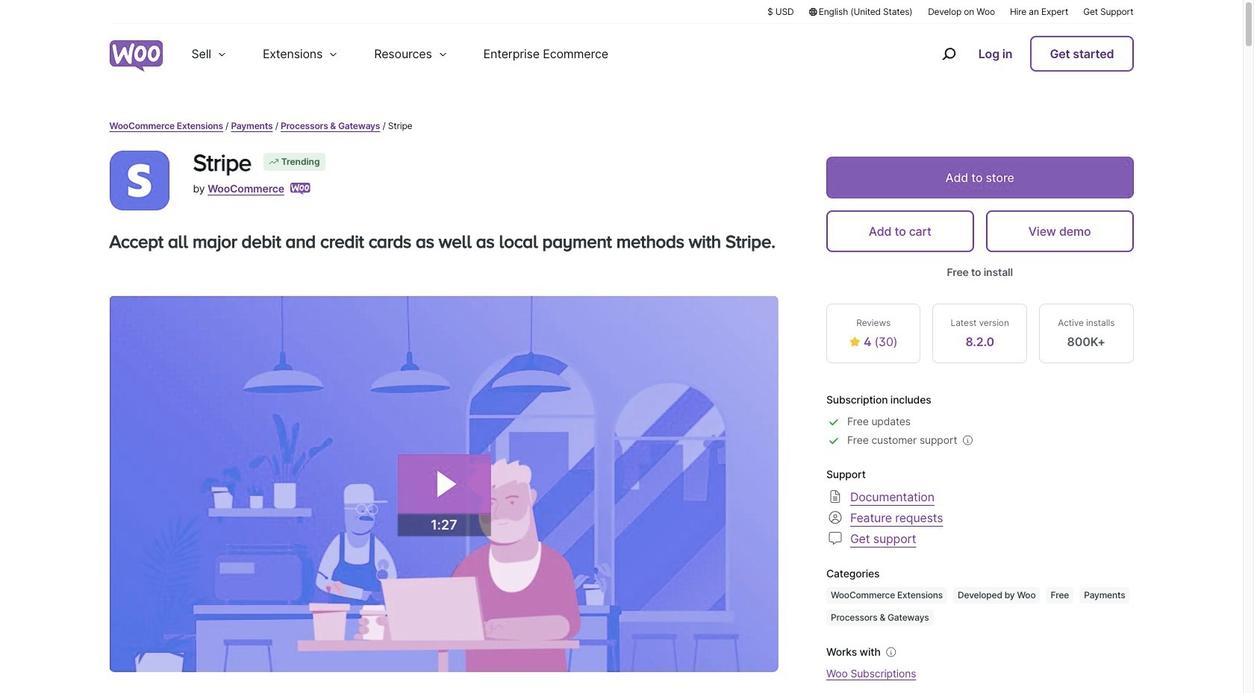 Task type: vqa. For each thing, say whether or not it's contained in the screenshot.
Open account menu icon
no



Task type: locate. For each thing, give the bounding box(es) containing it.
message image
[[826, 530, 844, 548]]

developed by woocommerce image
[[290, 183, 311, 195]]

service navigation menu element
[[910, 29, 1134, 78]]

file lines image
[[826, 488, 844, 506]]



Task type: describe. For each thing, give the bounding box(es) containing it.
circle user image
[[826, 509, 844, 527]]

search image
[[937, 42, 961, 66]]

extra information image
[[960, 433, 975, 448]]

circle info image
[[884, 645, 899, 660]]

product icon image
[[109, 151, 169, 211]]

arrow trend up image
[[268, 156, 280, 168]]

breadcrumb element
[[109, 119, 1134, 133]]



